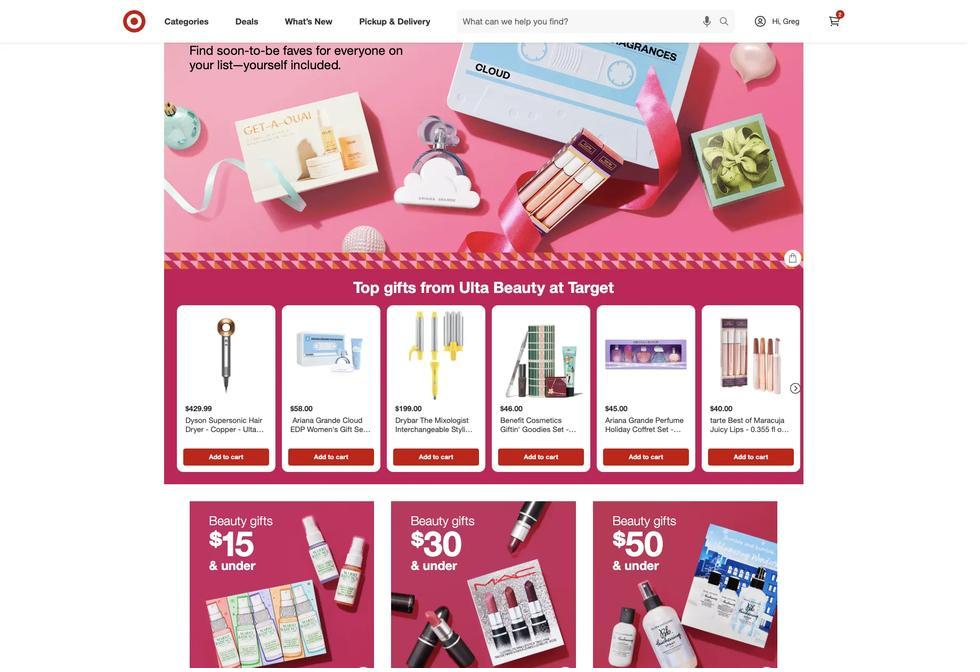 Task type: describe. For each thing, give the bounding box(es) containing it.
beauty inside $40.00 tarte best of maracuja juicy lips - 0.355 fl oz - ulta beauty
[[726, 434, 749, 443]]

to for coffret
[[643, 453, 649, 461]]

$58.00 ariana grande cloud edp women's gift set - 1.7oz/2pc - ulta beauty
[[290, 404, 370, 443]]

hi, greg
[[773, 17, 800, 26]]

& under for $15
[[209, 558, 255, 574]]

add to cart button for set
[[498, 448, 584, 466]]

at
[[550, 277, 564, 297]]

to for -
[[223, 453, 229, 461]]

$199.00 drybar the mixologist interchangeable styling iron - ulta beauty
[[395, 404, 474, 443]]

what's new
[[285, 16, 333, 26]]

ulta inside $58.00 ariana grande cloud edp women's gift set - 1.7oz/2pc - ulta beauty
[[331, 434, 344, 443]]

ulta inside $45.00 ariana grande perfume holiday coffret set - 1.22oz - ulta beauty
[[635, 434, 648, 443]]

toppers
[[306, 7, 415, 42]]

what's new link
[[276, 10, 346, 33]]

ulta inside $40.00 tarte best of maracuja juicy lips - 0.355 fl oz - ulta beauty
[[710, 434, 724, 443]]

drybar the mixologist interchangeable styling iron - ulta beauty image
[[391, 310, 481, 400]]

ariana grande cloud edp women's gift set - 1.7oz/2pc - ulta beauty image
[[286, 310, 376, 400]]

add for women's
[[314, 453, 326, 461]]

1.7oz/2pc
[[290, 434, 323, 443]]

- right the 1.22oz
[[630, 434, 632, 443]]

beauty gifts for $15
[[209, 513, 273, 529]]

gift
[[340, 425, 352, 434]]

add to cart for set
[[524, 453, 558, 461]]

ulta inside '$199.00 drybar the mixologist interchangeable styling iron - ulta beauty'
[[415, 434, 428, 443]]

included.
[[291, 57, 341, 73]]

iron
[[395, 434, 408, 443]]

ulta right from
[[459, 277, 489, 297]]

add to cart for -
[[209, 453, 243, 461]]

interchangeable
[[395, 425, 449, 434]]

maracuja
[[754, 415, 785, 424]]

to for women's
[[328, 453, 334, 461]]

cosmetics
[[526, 415, 562, 424]]

beauty gifts for $30
[[411, 513, 475, 529]]

dyson supersonic hair dryer - copper - ulta beauty image
[[181, 310, 271, 400]]

$40.00
[[710, 404, 733, 413]]

oz
[[777, 425, 785, 434]]

deals link
[[226, 10, 272, 33]]

$46.00
[[500, 404, 523, 413]]

new
[[315, 16, 333, 26]]

1.22oz
[[605, 434, 628, 443]]

add to cart for styling
[[419, 453, 453, 461]]

add for -
[[209, 453, 221, 461]]

$15
[[209, 523, 254, 565]]

on
[[389, 43, 403, 58]]

list—yourself
[[217, 57, 287, 73]]

$45.00
[[605, 404, 628, 413]]

target
[[568, 277, 614, 297]]

add to cart button for coffret
[[603, 448, 689, 466]]

beauty inside $46.00 benefit cosmetics giftin' goodies set - 3.14oz/3pc - ulta beauty
[[500, 443, 524, 452]]

carousel region
[[164, 269, 804, 485]]

& for $50
[[613, 558, 621, 574]]

coffret
[[632, 425, 655, 434]]

- down the women's
[[326, 434, 328, 443]]

add for coffret
[[629, 453, 641, 461]]

cart for gift
[[336, 453, 348, 461]]

& under for $30
[[411, 558, 457, 574]]

2
[[839, 11, 842, 18]]

categories
[[164, 16, 209, 26]]

edp
[[290, 425, 305, 434]]

beauty gifts for $50
[[613, 513, 677, 529]]

dyson
[[185, 415, 206, 424]]

pickup & delivery
[[359, 16, 430, 26]]

beauty inside $58.00 ariana grande cloud edp women's gift set - 1.7oz/2pc - ulta beauty
[[346, 434, 370, 443]]

benefit
[[500, 415, 524, 424]]

add to cart button for juicy
[[708, 448, 794, 466]]

ariana for holiday
[[605, 415, 626, 424]]

ariana for edp
[[292, 415, 314, 424]]

wishlist
[[189, 7, 298, 42]]

3.14oz/3pc
[[500, 434, 538, 443]]

benefit cosmetics giftin' goodies set - 3.14oz/3pc - ulta beauty image
[[496, 310, 586, 400]]

under for $15
[[221, 558, 255, 574]]

top gifts from ulta beauty at target
[[353, 277, 614, 297]]

to for set
[[538, 453, 544, 461]]

fl
[[771, 425, 775, 434]]

your
[[189, 57, 214, 73]]

add for juicy
[[734, 453, 746, 461]]

women's
[[307, 425, 338, 434]]

0.355
[[751, 425, 769, 434]]



Task type: locate. For each thing, give the bounding box(es) containing it.
for
[[316, 43, 331, 58]]

- down of
[[746, 425, 749, 434]]

$58.00
[[290, 404, 313, 413]]

2 add to cart from the left
[[314, 453, 348, 461]]

search
[[714, 17, 740, 27]]

from
[[421, 277, 455, 297]]

holiday
[[605, 425, 630, 434]]

grande for coffret
[[629, 415, 653, 424]]

1 horizontal spatial ariana
[[605, 415, 626, 424]]

add down lips at the right bottom
[[734, 453, 746, 461]]

1 & under from the left
[[209, 558, 255, 574]]

add to cart button down 0.355
[[708, 448, 794, 466]]

6 cart from the left
[[756, 453, 768, 461]]

3 & under from the left
[[613, 558, 659, 574]]

best
[[728, 415, 743, 424]]

to down copper
[[223, 453, 229, 461]]

0 horizontal spatial grande
[[316, 415, 340, 424]]

add to cart for women's
[[314, 453, 348, 461]]

2 add from the left
[[314, 453, 326, 461]]

1 grande from the left
[[316, 415, 340, 424]]

copper
[[210, 425, 236, 434]]

add to cart button for styling
[[393, 448, 479, 466]]

5 cart from the left
[[651, 453, 663, 461]]

what's
[[285, 16, 312, 26]]

cart for copper
[[231, 453, 243, 461]]

set down cloud on the bottom of page
[[354, 425, 365, 434]]

add to cart button down interchangeable
[[393, 448, 479, 466]]

2 horizontal spatial beauty gifts
[[613, 513, 677, 529]]

3 set from the left
[[657, 425, 669, 434]]

add to cart button for -
[[183, 448, 269, 466]]

to for juicy
[[748, 453, 754, 461]]

2 add to cart button from the left
[[288, 448, 374, 466]]

& under for $50
[[613, 558, 659, 574]]

to down interchangeable
[[433, 453, 439, 461]]

add to cart down 0.355
[[734, 453, 768, 461]]

2 horizontal spatial & under
[[613, 558, 659, 574]]

greg
[[783, 17, 800, 26]]

grande
[[316, 415, 340, 424], [629, 415, 653, 424]]

add to cart down goodies
[[524, 453, 558, 461]]

perfume
[[655, 415, 684, 424]]

pickup & delivery link
[[350, 10, 444, 33]]

add for styling
[[419, 453, 431, 461]]

2 set from the left
[[552, 425, 564, 434]]

faves
[[283, 43, 312, 58]]

4 add from the left
[[524, 453, 536, 461]]

1 cart from the left
[[231, 453, 243, 461]]

lips
[[730, 425, 744, 434]]

$429.99
[[185, 404, 212, 413]]

2 horizontal spatial set
[[657, 425, 669, 434]]

add down 1.7oz/2pc
[[314, 453, 326, 461]]

beauty gifts
[[209, 513, 273, 529], [411, 513, 475, 529], [613, 513, 677, 529]]

gifts
[[384, 277, 416, 297], [250, 513, 273, 529], [452, 513, 475, 529], [654, 513, 677, 529]]

- right dryer
[[205, 425, 208, 434]]

- down perfume
[[671, 425, 674, 434]]

ulta down coffret
[[635, 434, 648, 443]]

add to cart
[[209, 453, 243, 461], [314, 453, 348, 461], [419, 453, 453, 461], [524, 453, 558, 461], [629, 453, 663, 461], [734, 453, 768, 461]]

cart for set
[[651, 453, 663, 461]]

1 horizontal spatial beauty gifts
[[411, 513, 475, 529]]

ulta down 'gift'
[[331, 434, 344, 443]]

beauty inside '$199.00 drybar the mixologist interchangeable styling iron - ulta beauty'
[[431, 434, 454, 443]]

1 horizontal spatial set
[[552, 425, 564, 434]]

mixologist
[[435, 415, 469, 424]]

2 grande from the left
[[629, 415, 653, 424]]

hi,
[[773, 17, 781, 26]]

cart down 0.355
[[756, 453, 768, 461]]

add to cart button down coffret
[[603, 448, 689, 466]]

juicy
[[710, 425, 728, 434]]

- right 'gift'
[[367, 425, 370, 434]]

add to cart down coffret
[[629, 453, 663, 461]]

categories link
[[155, 10, 222, 33]]

$199.00
[[395, 404, 422, 413]]

gifts for $50
[[654, 513, 677, 529]]

3 to from the left
[[433, 453, 439, 461]]

of
[[745, 415, 752, 424]]

& for $15
[[209, 558, 218, 574]]

gifts for $30
[[452, 513, 475, 529]]

3 add from the left
[[419, 453, 431, 461]]

ulta inside $46.00 benefit cosmetics giftin' goodies set - 3.14oz/3pc - ulta beauty
[[545, 434, 558, 443]]

search button
[[714, 10, 740, 35]]

ariana grande perfume holiday coffret set - 1.22oz - ulta beauty image
[[601, 310, 691, 400]]

set down cosmetics
[[552, 425, 564, 434]]

1 add to cart from the left
[[209, 453, 243, 461]]

grande inside $58.00 ariana grande cloud edp women's gift set - 1.7oz/2pc - ulta beauty
[[316, 415, 340, 424]]

1 under from the left
[[221, 558, 255, 574]]

supersonic
[[208, 415, 246, 424]]

ariana inside $58.00 ariana grande cloud edp women's gift set - 1.7oz/2pc - ulta beauty
[[292, 415, 314, 424]]

3 add to cart button from the left
[[393, 448, 479, 466]]

to down 0.355
[[748, 453, 754, 461]]

drybar
[[395, 415, 418, 424]]

to
[[223, 453, 229, 461], [328, 453, 334, 461], [433, 453, 439, 461], [538, 453, 544, 461], [643, 453, 649, 461], [748, 453, 754, 461]]

ulta inside $429.99 dyson supersonic hair dryer - copper - ulta beauty
[[243, 425, 256, 434]]

1 add from the left
[[209, 453, 221, 461]]

add to cart for juicy
[[734, 453, 768, 461]]

grande up the women's
[[316, 415, 340, 424]]

the
[[420, 415, 432, 424]]

1 beauty gifts from the left
[[209, 513, 273, 529]]

to down coffret
[[643, 453, 649, 461]]

beauty
[[493, 277, 545, 297], [185, 434, 209, 443], [346, 434, 370, 443], [431, 434, 454, 443], [650, 434, 674, 443], [726, 434, 749, 443], [500, 443, 524, 452], [209, 513, 247, 529], [411, 513, 449, 529], [613, 513, 650, 529]]

to down goodies
[[538, 453, 544, 461]]

1 horizontal spatial & under
[[411, 558, 457, 574]]

beauty inside $429.99 dyson supersonic hair dryer - copper - ulta beauty
[[185, 434, 209, 443]]

0 horizontal spatial under
[[221, 558, 255, 574]]

set inside $58.00 ariana grande cloud edp women's gift set - 1.7oz/2pc - ulta beauty
[[354, 425, 365, 434]]

$45.00 ariana grande perfume holiday coffret set - 1.22oz - ulta beauty
[[605, 404, 684, 443]]

- right iron
[[410, 434, 413, 443]]

- right the oz
[[787, 425, 790, 434]]

ulta down juicy
[[710, 434, 724, 443]]

top
[[353, 277, 380, 297]]

hair
[[248, 415, 262, 424]]

set down perfume
[[657, 425, 669, 434]]

4 add to cart button from the left
[[498, 448, 584, 466]]

deals
[[235, 16, 258, 26]]

to down the women's
[[328, 453, 334, 461]]

& inside 'link'
[[389, 16, 395, 26]]

0 horizontal spatial ariana
[[292, 415, 314, 424]]

set inside $45.00 ariana grande perfume holiday coffret set - 1.22oz - ulta beauty
[[657, 425, 669, 434]]

tarte best of maracuja juicy lips - 0.355 fl oz - ulta beauty image
[[706, 310, 796, 400]]

3 under from the left
[[625, 558, 659, 574]]

ulta down hair
[[243, 425, 256, 434]]

5 add from the left
[[629, 453, 641, 461]]

$429.99 dyson supersonic hair dryer - copper - ulta beauty
[[185, 404, 262, 443]]

cart for -
[[546, 453, 558, 461]]

$40.00 tarte best of maracuja juicy lips - 0.355 fl oz - ulta beauty
[[710, 404, 790, 443]]

add down 3.14oz/3pc
[[524, 453, 536, 461]]

5 to from the left
[[643, 453, 649, 461]]

wishlist toppers find soon-to-be faves for everyone on your list—yourself included.
[[189, 7, 415, 73]]

1 horizontal spatial grande
[[629, 415, 653, 424]]

cart
[[231, 453, 243, 461], [336, 453, 348, 461], [441, 453, 453, 461], [546, 453, 558, 461], [651, 453, 663, 461], [756, 453, 768, 461]]

add down interchangeable
[[419, 453, 431, 461]]

add
[[209, 453, 221, 461], [314, 453, 326, 461], [419, 453, 431, 461], [524, 453, 536, 461], [629, 453, 641, 461], [734, 453, 746, 461]]

under for $30
[[423, 558, 457, 574]]

6 add to cart from the left
[[734, 453, 768, 461]]

4 to from the left
[[538, 453, 544, 461]]

cart down coffret
[[651, 453, 663, 461]]

add for set
[[524, 453, 536, 461]]

4 cart from the left
[[546, 453, 558, 461]]

- down the supersonic
[[238, 425, 241, 434]]

goodies
[[522, 425, 550, 434]]

ariana up edp
[[292, 415, 314, 424]]

to for styling
[[433, 453, 439, 461]]

What can we help you find? suggestions appear below search field
[[457, 10, 722, 33]]

beauty inside $45.00 ariana grande perfume holiday coffret set - 1.22oz - ulta beauty
[[650, 434, 674, 443]]

3 add to cart from the left
[[419, 453, 453, 461]]

add to cart button
[[183, 448, 269, 466], [288, 448, 374, 466], [393, 448, 479, 466], [498, 448, 584, 466], [603, 448, 689, 466], [708, 448, 794, 466]]

add down copper
[[209, 453, 221, 461]]

giftin'
[[500, 425, 520, 434]]

6 to from the left
[[748, 453, 754, 461]]

dryer
[[185, 425, 203, 434]]

cart for lips
[[756, 453, 768, 461]]

2 & under from the left
[[411, 558, 457, 574]]

cart down goodies
[[546, 453, 558, 461]]

add down coffret
[[629, 453, 641, 461]]

add to cart down copper
[[209, 453, 243, 461]]

5 add to cart button from the left
[[603, 448, 689, 466]]

6 add from the left
[[734, 453, 746, 461]]

& for $30
[[411, 558, 419, 574]]

1 ariana from the left
[[292, 415, 314, 424]]

grande up coffret
[[629, 415, 653, 424]]

$46.00 benefit cosmetics giftin' goodies set - 3.14oz/3pc - ulta beauty
[[500, 404, 569, 452]]

1 horizontal spatial under
[[423, 558, 457, 574]]

everyone
[[334, 43, 385, 58]]

- right goodies
[[566, 425, 569, 434]]

find
[[189, 43, 213, 58]]

styling
[[451, 425, 474, 434]]

under
[[221, 558, 255, 574], [423, 558, 457, 574], [625, 558, 659, 574]]

- down goodies
[[540, 434, 543, 443]]

1 to from the left
[[223, 453, 229, 461]]

ulta down goodies
[[545, 434, 558, 443]]

to-
[[249, 43, 265, 58]]

set inside $46.00 benefit cosmetics giftin' goodies set - 3.14oz/3pc - ulta beauty
[[552, 425, 564, 434]]

ulta down interchangeable
[[415, 434, 428, 443]]

3 cart from the left
[[441, 453, 453, 461]]

ulta
[[459, 277, 489, 297], [243, 425, 256, 434], [331, 434, 344, 443], [415, 434, 428, 443], [545, 434, 558, 443], [635, 434, 648, 443], [710, 434, 724, 443]]

gifts inside carousel region
[[384, 277, 416, 297]]

4 add to cart from the left
[[524, 453, 558, 461]]

cart for iron
[[441, 453, 453, 461]]

cloud
[[342, 415, 362, 424]]

0 horizontal spatial set
[[354, 425, 365, 434]]

2 to from the left
[[328, 453, 334, 461]]

add to cart button for women's
[[288, 448, 374, 466]]

cart down copper
[[231, 453, 243, 461]]

2 cart from the left
[[336, 453, 348, 461]]

&
[[389, 16, 395, 26], [209, 558, 218, 574], [411, 558, 419, 574], [613, 558, 621, 574]]

2 horizontal spatial under
[[625, 558, 659, 574]]

2 beauty gifts from the left
[[411, 513, 475, 529]]

0 horizontal spatial & under
[[209, 558, 255, 574]]

tarte
[[710, 415, 726, 424]]

-
[[205, 425, 208, 434], [238, 425, 241, 434], [367, 425, 370, 434], [566, 425, 569, 434], [671, 425, 674, 434], [746, 425, 749, 434], [787, 425, 790, 434], [326, 434, 328, 443], [410, 434, 413, 443], [540, 434, 543, 443], [630, 434, 632, 443]]

add to cart button down the women's
[[288, 448, 374, 466]]

add to cart button down copper
[[183, 448, 269, 466]]

- inside '$199.00 drybar the mixologist interchangeable styling iron - ulta beauty'
[[410, 434, 413, 443]]

& under
[[209, 558, 255, 574], [411, 558, 457, 574], [613, 558, 659, 574]]

under for $50
[[625, 558, 659, 574]]

cart down 'gift'
[[336, 453, 348, 461]]

grande for women's
[[316, 415, 340, 424]]

set
[[354, 425, 365, 434], [552, 425, 564, 434], [657, 425, 669, 434]]

6 add to cart button from the left
[[708, 448, 794, 466]]

1 set from the left
[[354, 425, 365, 434]]

2 ariana from the left
[[605, 415, 626, 424]]

pickup
[[359, 16, 387, 26]]

2 link
[[823, 10, 846, 33]]

$30
[[411, 523, 462, 565]]

gifts for $15
[[250, 513, 273, 529]]

1 add to cart button from the left
[[183, 448, 269, 466]]

add to cart down the women's
[[314, 453, 348, 461]]

grande inside $45.00 ariana grande perfume holiday coffret set - 1.22oz - ulta beauty
[[629, 415, 653, 424]]

$50
[[613, 523, 664, 565]]

5 add to cart from the left
[[629, 453, 663, 461]]

delivery
[[398, 16, 430, 26]]

add to cart for coffret
[[629, 453, 663, 461]]

ariana up 'holiday'
[[605, 415, 626, 424]]

be
[[265, 43, 280, 58]]

add to cart down interchangeable
[[419, 453, 453, 461]]

2 under from the left
[[423, 558, 457, 574]]

soon-
[[217, 43, 249, 58]]

ariana
[[292, 415, 314, 424], [605, 415, 626, 424]]

3 beauty gifts from the left
[[613, 513, 677, 529]]

cart down the styling
[[441, 453, 453, 461]]

ariana inside $45.00 ariana grande perfume holiday coffret set - 1.22oz - ulta beauty
[[605, 415, 626, 424]]

0 horizontal spatial beauty gifts
[[209, 513, 273, 529]]

add to cart button down goodies
[[498, 448, 584, 466]]



Task type: vqa. For each thing, say whether or not it's contained in the screenshot.
Grande related to Women's
yes



